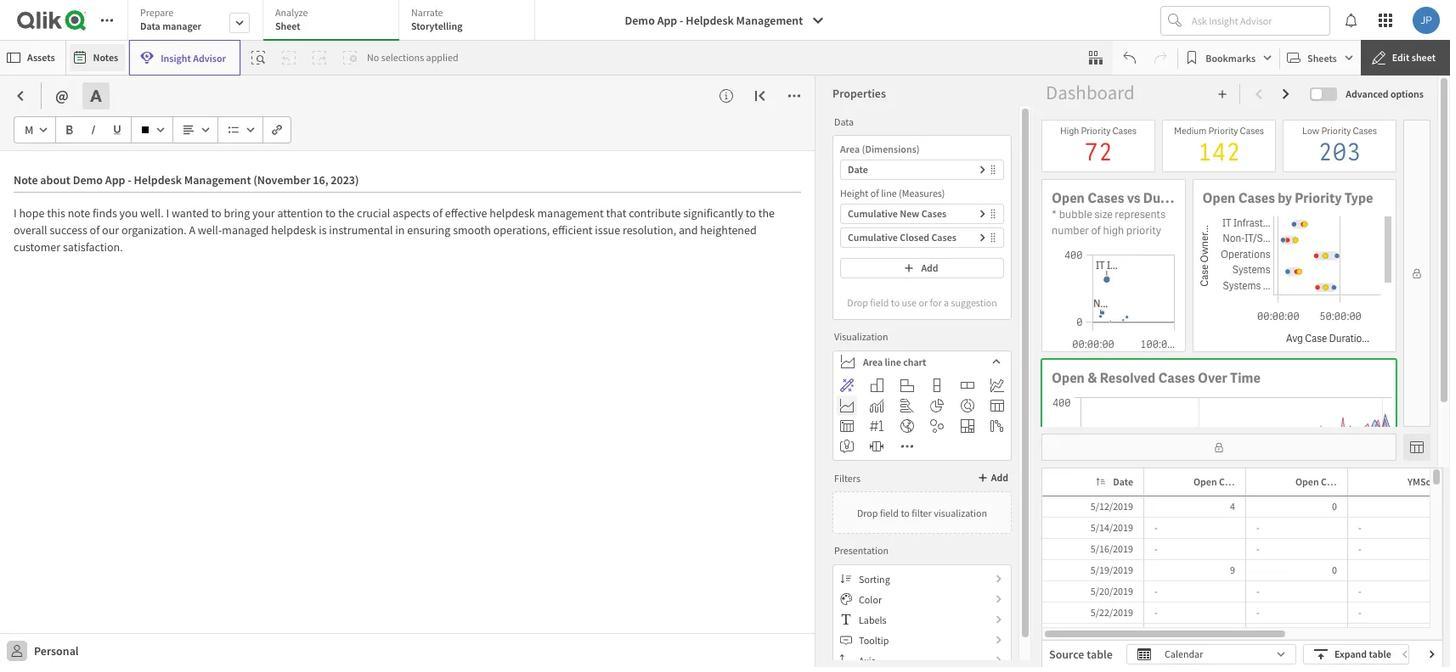 Task type: describe. For each thing, give the bounding box(es) containing it.
table for source table
[[1087, 647, 1113, 663]]

1 vertical spatial data
[[834, 115, 854, 128]]

customer
[[14, 240, 60, 255]]

attention
[[277, 206, 323, 221]]

5/20/2019
[[1091, 585, 1133, 598]]

applied
[[426, 51, 458, 64]]

assets button
[[3, 44, 62, 71]]

management
[[537, 206, 604, 221]]

app
[[657, 13, 677, 28]]

Ask Insight Advisor text field
[[1188, 7, 1329, 34]]

and
[[679, 223, 698, 238]]

open cases by priority type
[[1202, 190, 1373, 208]]

pivot table image
[[840, 420, 854, 433]]

for
[[930, 296, 942, 309]]

cases inside the low priority cases 203
[[1353, 125, 1377, 137]]

cases inside medium priority cases 142
[[1240, 125, 1264, 137]]

area (dimensions)
[[840, 143, 920, 155]]

open & resolved cases over time
[[1052, 369, 1261, 387]]

this
[[47, 206, 65, 221]]

to up well-
[[211, 206, 221, 221]]

you
[[119, 206, 138, 221]]

crucial
[[357, 206, 390, 221]]

management
[[736, 13, 803, 28]]

priority
[[1126, 223, 1161, 237]]

james peterson image
[[1413, 7, 1440, 34]]

medium priority cases 142
[[1174, 125, 1264, 168]]

selections
[[381, 51, 424, 64]]

9
[[1230, 564, 1235, 577]]

ymsort button
[[1386, 472, 1446, 493]]

sheet
[[275, 20, 300, 32]]

assets
[[27, 51, 55, 64]]

axis
[[859, 655, 876, 667]]

priority for 72
[[1081, 125, 1111, 137]]

over
[[1198, 369, 1227, 387]]

area for area line chart
[[863, 356, 883, 368]]

manager
[[162, 20, 201, 32]]

ymsort
[[1408, 476, 1439, 488]]

height of line (measures)
[[840, 187, 945, 200]]

more image
[[900, 440, 914, 454]]

drop field to filter visualization
[[857, 507, 987, 519]]

Note Body text field
[[14, 193, 801, 546]]

resolution,
[[623, 223, 676, 238]]

@ button
[[48, 82, 75, 110]]

box plot image
[[870, 440, 884, 454]]

contribute
[[629, 206, 681, 221]]

pie chart image
[[930, 399, 944, 413]]

insert link image
[[272, 125, 282, 135]]

high
[[1060, 125, 1079, 137]]

operations,
[[493, 223, 550, 238]]

aspects
[[393, 206, 430, 221]]

vertical stacked bar chart image
[[930, 379, 944, 392]]

prepare data manager
[[140, 6, 201, 32]]

next sheet: performance image
[[1280, 87, 1293, 101]]

toggle formatting image
[[89, 89, 103, 103]]

5/22/2019
[[1091, 607, 1133, 619]]

medium
[[1174, 125, 1207, 137]]

calendar
[[1165, 648, 1203, 661]]

your
[[252, 206, 275, 221]]

prepare
[[140, 6, 174, 19]]

area line chart
[[863, 356, 926, 368]]

sheets button
[[1284, 44, 1357, 71]]

1 horizontal spatial add
[[991, 471, 1008, 484]]

priority for 142
[[1208, 125, 1238, 137]]

0 horizontal spatial date
[[848, 163, 868, 176]]

a
[[944, 296, 949, 309]]

visualization
[[934, 507, 987, 519]]

cumulative new cases
[[848, 207, 947, 220]]

expand table button
[[1303, 645, 1409, 665]]

0 for 4
[[1332, 500, 1337, 513]]

change
[[1321, 476, 1354, 488]]

sheets
[[1307, 51, 1337, 64]]

cumulative closed cases button
[[840, 228, 1004, 248]]

a
[[189, 223, 195, 238]]

open for open & resolved cases over time
[[1052, 369, 1085, 387]]

drop field to use or for a suggestion
[[847, 296, 997, 309]]

1 i from the left
[[14, 206, 17, 221]]

edit
[[1392, 51, 1410, 64]]

5/19/2019
[[1091, 564, 1133, 577]]

nl insights image
[[840, 440, 854, 454]]

horizontal stacked bar chart image
[[960, 379, 974, 392]]

details image
[[720, 89, 733, 103]]

0 vertical spatial add button
[[840, 258, 1004, 279]]

cases inside high priority cases 72
[[1112, 125, 1137, 137]]

open for open cases vs duration * bubble size represents number of high priority open cases
[[1052, 190, 1085, 208]]

&
[[1087, 369, 1097, 387]]

showing 101 rows and 6 columns. use arrow keys to navigate in table cells and tab to move to pagination controls. for the full range of keyboard navigation, see the documentation. element
[[1042, 469, 1450, 668]]

cases inside open cases vs duration * bubble size represents number of high priority open cases
[[1087, 190, 1124, 208]]

5/16/2019
[[1091, 543, 1133, 556]]

cases down (measures)
[[921, 207, 947, 220]]

by
[[1278, 190, 1292, 208]]

efficient
[[552, 223, 593, 238]]

1 horizontal spatial date button
[[1091, 472, 1140, 493]]

0 for 9
[[1332, 564, 1337, 577]]

dashboard button
[[1041, 79, 1139, 106]]

in
[[395, 223, 405, 238]]

go to the previous page image
[[1400, 650, 1410, 660]]

m
[[25, 122, 34, 138]]

vs
[[1127, 190, 1140, 208]]

donut chart image
[[960, 399, 974, 413]]

open for open change requests
[[1295, 476, 1319, 488]]

finds
[[93, 206, 117, 221]]

edit sheet button
[[1361, 40, 1450, 76]]

is
[[319, 223, 327, 238]]

bookmarks
[[1206, 51, 1256, 64]]

table for expand table
[[1369, 648, 1391, 661]]

vertical combo chart image
[[870, 399, 884, 413]]

click to unlock sheet layout image
[[1214, 443, 1224, 453]]

back image
[[14, 89, 27, 103]]

of left our at the left
[[90, 223, 100, 238]]

2 i from the left
[[166, 206, 169, 221]]

labels
[[859, 614, 886, 626]]

to left filter
[[901, 507, 910, 519]]

calendar button
[[1126, 645, 1296, 665]]

effective
[[445, 206, 487, 221]]

open cases
[[1194, 476, 1244, 488]]

expand
[[1335, 648, 1367, 661]]

smooth
[[453, 223, 491, 238]]

scatter plot image
[[930, 420, 944, 433]]

toggle formatting element
[[82, 82, 116, 110]]

high
[[1103, 223, 1124, 237]]

collapse image
[[753, 89, 767, 103]]

source
[[1049, 647, 1084, 663]]

properties
[[833, 86, 886, 101]]

type
[[1345, 190, 1373, 208]]

bold image
[[65, 125, 75, 135]]

cases right closed
[[931, 231, 957, 244]]

tooltip
[[859, 634, 889, 647]]

sorting
[[859, 573, 890, 586]]

create new sheet image
[[1218, 89, 1228, 99]]

italic image
[[88, 125, 99, 135]]



Task type: locate. For each thing, give the bounding box(es) containing it.
date button up (measures)
[[840, 160, 1004, 180]]

0 horizontal spatial data
[[140, 20, 160, 32]]

1 horizontal spatial i
[[166, 206, 169, 221]]

overall
[[14, 223, 47, 238]]

cumulative down 'cumulative new cases'
[[848, 231, 898, 244]]

0 vertical spatial date button
[[840, 160, 1004, 180]]

of inside open cases vs duration * bubble size represents number of high priority open cases
[[1091, 223, 1101, 237]]

1 vertical spatial add button
[[974, 468, 1012, 488]]

open cases button
[[1171, 472, 1244, 493]]

1 cumulative from the top
[[848, 207, 898, 220]]

helpdesk
[[686, 13, 734, 28]]

hope
[[19, 206, 45, 221]]

0 horizontal spatial table
[[1087, 647, 1113, 663]]

area up vertical grouped bar chart image
[[863, 356, 883, 368]]

data inside prepare data manager
[[140, 20, 160, 32]]

open left change
[[1295, 476, 1319, 488]]

i right well.
[[166, 206, 169, 221]]

open change requests button
[[1273, 472, 1396, 493]]

that
[[606, 206, 626, 221]]

1 horizontal spatial table
[[1369, 648, 1391, 661]]

the
[[338, 206, 354, 221], [758, 206, 775, 221]]

the up instrumental
[[338, 206, 354, 221]]

underline image
[[112, 125, 122, 135]]

demo app - helpdesk management button
[[615, 7, 835, 34]]

cases up 4
[[1219, 476, 1244, 488]]

priority right high
[[1081, 125, 1111, 137]]

open down 142
[[1202, 190, 1236, 208]]

field left use on the right top of page
[[870, 296, 889, 309]]

priority for 203
[[1321, 125, 1351, 137]]

to up is
[[325, 206, 336, 221]]

kpi image
[[870, 420, 884, 433]]

notes button
[[69, 44, 125, 71]]

to
[[211, 206, 221, 221], [325, 206, 336, 221], [746, 206, 756, 221], [891, 296, 900, 309], [901, 507, 910, 519]]

of up cases
[[1091, 223, 1101, 237]]

cases down the advanced
[[1353, 125, 1377, 137]]

open for open cases by priority type
[[1202, 190, 1236, 208]]

map image
[[900, 420, 914, 433]]

cases left low
[[1240, 125, 1264, 137]]

tab list containing prepare
[[127, 0, 541, 42]]

priority right medium at the top of the page
[[1208, 125, 1238, 137]]

0 horizontal spatial the
[[338, 206, 354, 221]]

1 vertical spatial field
[[880, 507, 899, 519]]

open inside open cases vs duration * bubble size represents number of high priority open cases
[[1052, 190, 1085, 208]]

1 vertical spatial 0
[[1332, 564, 1337, 577]]

insight advisor button
[[129, 40, 240, 76]]

0 vertical spatial field
[[870, 296, 889, 309]]

analyze
[[275, 6, 308, 19]]

table left go to the previous page icon
[[1369, 648, 1391, 661]]

date inside showing 101 rows and 6 columns. use arrow keys to navigate in table cells and tab to move to pagination controls. for the full range of keyboard navigation, see the documentation. element
[[1113, 476, 1133, 488]]

area left (dimensions)
[[840, 143, 860, 155]]

0 horizontal spatial area
[[840, 143, 860, 155]]

storytelling
[[411, 20, 462, 32]]

notes
[[93, 51, 118, 64]]

low priority cases 203
[[1302, 125, 1377, 168]]

1 vertical spatial add
[[991, 471, 1008, 484]]

0 horizontal spatial helpdesk
[[271, 223, 316, 238]]

requests
[[1356, 476, 1396, 488]]

the right significantly
[[758, 206, 775, 221]]

1 vertical spatial drop
[[857, 507, 878, 519]]

cases down dashboard button
[[1112, 125, 1137, 137]]

cumulative for cumulative closed cases
[[848, 231, 898, 244]]

no
[[367, 51, 379, 64]]

data down properties
[[834, 115, 854, 128]]

height
[[840, 187, 868, 200]]

add down cumulative closed cases button at right top
[[921, 262, 938, 274]]

source table
[[1049, 647, 1113, 663]]

our
[[102, 223, 119, 238]]

open up 'number'
[[1052, 190, 1085, 208]]

*
[[1052, 208, 1057, 222]]

1 vertical spatial date button
[[1091, 472, 1140, 493]]

drop up visualization
[[847, 296, 868, 309]]

selections tool image
[[1089, 51, 1103, 65]]

1 the from the left
[[338, 206, 354, 221]]

treemap image
[[960, 420, 974, 433]]

waterfall chart image
[[990, 420, 1004, 433]]

area line chart image
[[840, 399, 854, 413]]

advanced options
[[1346, 87, 1424, 100]]

open for open cases
[[1194, 476, 1217, 488]]

issue
[[595, 223, 620, 238]]

go to the next page image
[[1427, 650, 1437, 660]]

drop for drop field to use or for a suggestion
[[847, 296, 868, 309]]

drop
[[847, 296, 868, 309], [857, 507, 878, 519]]

axis button
[[833, 651, 1011, 668]]

helpdesk up operations,
[[490, 206, 535, 221]]

heightened
[[700, 223, 757, 238]]

table image
[[990, 399, 1004, 413]]

priority right by
[[1295, 190, 1342, 208]]

add button
[[840, 258, 1004, 279], [974, 468, 1012, 488]]

0 vertical spatial drop
[[847, 296, 868, 309]]

of right height
[[871, 187, 879, 200]]

size
[[1094, 208, 1113, 222]]

(measures)
[[899, 187, 945, 200]]

labels button
[[833, 610, 1011, 630]]

2 0 from the top
[[1332, 564, 1337, 577]]

area for area (dimensions)
[[840, 143, 860, 155]]

203
[[1318, 137, 1361, 168]]

field for use
[[870, 296, 889, 309]]

0 vertical spatial add
[[921, 262, 938, 274]]

field left filter
[[880, 507, 899, 519]]

1 horizontal spatial data
[[834, 115, 854, 128]]

sheet
[[1412, 51, 1436, 64]]

priority inside the low priority cases 203
[[1321, 125, 1351, 137]]

personal
[[34, 643, 79, 659]]

sorting button
[[833, 569, 1011, 590]]

open left &
[[1052, 369, 1085, 387]]

2 cumulative from the top
[[848, 231, 898, 244]]

bookmarks button
[[1182, 44, 1276, 71]]

use
[[902, 296, 917, 309]]

expand table
[[1335, 648, 1391, 661]]

1 vertical spatial area
[[863, 356, 883, 368]]

wanted
[[172, 206, 209, 221]]

represents
[[1115, 208, 1166, 222]]

line chart image
[[990, 379, 1004, 392]]

5/14/2019
[[1091, 522, 1133, 534]]

drop up presentation
[[857, 507, 878, 519]]

cumulative closed cases
[[848, 231, 957, 244]]

resolved
[[1100, 369, 1155, 387]]

0
[[1332, 500, 1337, 513], [1332, 564, 1337, 577]]

1 horizontal spatial helpdesk
[[490, 206, 535, 221]]

Note title text field
[[14, 165, 801, 193]]

1 0 from the top
[[1332, 500, 1337, 513]]

hide source table viewer image
[[1410, 441, 1424, 454]]

date button up 5/12/2019
[[1091, 472, 1140, 493]]

1 horizontal spatial the
[[758, 206, 775, 221]]

add button up the visualization
[[974, 468, 1012, 488]]

instrumental
[[329, 223, 393, 238]]

add button down cumulative closed cases button at right top
[[840, 258, 1004, 279]]

priority right low
[[1321, 125, 1351, 137]]

- inside demo app - helpdesk management button
[[680, 13, 683, 28]]

number
[[1052, 223, 1089, 237]]

add down waterfall chart image
[[991, 471, 1008, 484]]

options
[[1391, 87, 1424, 100]]

table right source
[[1087, 647, 1113, 663]]

vertical grouped bar chart image
[[870, 379, 884, 392]]

autochart image
[[840, 379, 854, 392]]

advisor
[[193, 51, 226, 64]]

new
[[900, 207, 919, 220]]

ensuring
[[407, 223, 451, 238]]

1 vertical spatial date
[[1113, 476, 1133, 488]]

0 vertical spatial cumulative
[[848, 207, 898, 220]]

0 vertical spatial data
[[140, 20, 160, 32]]

narrate
[[411, 6, 443, 19]]

well-
[[198, 223, 222, 238]]

open cases vs duration * bubble size represents number of high priority open cases
[[1052, 190, 1198, 253]]

priority inside medium priority cases 142
[[1208, 125, 1238, 137]]

@
[[55, 86, 69, 105]]

of up ensuring
[[433, 206, 443, 221]]

cases left by
[[1238, 190, 1275, 208]]

1 vertical spatial line
[[885, 356, 901, 368]]

line left chart
[[885, 356, 901, 368]]

1 vertical spatial helpdesk
[[271, 223, 316, 238]]

insight advisor
[[161, 51, 226, 64]]

cumulative new cases button
[[840, 204, 1004, 224]]

line inside area line chart button
[[885, 356, 901, 368]]

table inside expand table button
[[1369, 648, 1391, 661]]

0 vertical spatial line
[[881, 187, 897, 200]]

cases inside showing 101 rows and 6 columns. use arrow keys to navigate in table cells and tab to move to pagination controls. for the full range of keyboard navigation, see the documentation. element
[[1219, 476, 1244, 488]]

area inside button
[[863, 356, 883, 368]]

filters
[[834, 472, 860, 485]]

helpdesk down attention
[[271, 223, 316, 238]]

filter
[[912, 507, 932, 519]]

0 vertical spatial helpdesk
[[490, 206, 535, 221]]

to up 'heightened'
[[746, 206, 756, 221]]

1 vertical spatial cumulative
[[848, 231, 898, 244]]

field for filter
[[880, 507, 899, 519]]

or
[[919, 296, 928, 309]]

undo image
[[1123, 51, 1137, 65]]

drop for drop field to filter visualization
[[857, 507, 878, 519]]

low
[[1302, 125, 1319, 137]]

tooltip button
[[833, 630, 1011, 651]]

application
[[0, 0, 1450, 668]]

click to unlock sheet layout image
[[1412, 268, 1422, 279]]

line up 'cumulative new cases'
[[881, 187, 897, 200]]

data down prepare
[[140, 20, 160, 32]]

1 horizontal spatial area
[[863, 356, 883, 368]]

cases left over
[[1158, 369, 1195, 387]]

advanced
[[1346, 87, 1389, 100]]

0 vertical spatial area
[[840, 143, 860, 155]]

bubble
[[1059, 208, 1092, 222]]

horizontal grouped bar chart image
[[900, 379, 914, 392]]

chart
[[903, 356, 926, 368]]

0 horizontal spatial date button
[[840, 160, 1004, 180]]

smart search image
[[252, 51, 265, 65]]

to left use on the right top of page
[[891, 296, 900, 309]]

cumulative for cumulative new cases
[[848, 207, 898, 220]]

date up 5/12/2019
[[1113, 476, 1133, 488]]

note
[[68, 206, 90, 221]]

0 vertical spatial date
[[848, 163, 868, 176]]

cases left vs
[[1087, 190, 1124, 208]]

horizontal combo chart image
[[900, 399, 914, 413]]

tab list inside application
[[127, 0, 541, 42]]

0 vertical spatial 0
[[1332, 500, 1337, 513]]

cumulative down height
[[848, 207, 898, 220]]

i left 'hope'
[[14, 206, 17, 221]]

date up height
[[848, 163, 868, 176]]

0 horizontal spatial add
[[921, 262, 938, 274]]

tab list
[[127, 0, 541, 42]]

significantly
[[683, 206, 743, 221]]

open down click to unlock sheet layout icon
[[1194, 476, 1217, 488]]

0 horizontal spatial i
[[14, 206, 17, 221]]

analyze sheet
[[275, 6, 308, 32]]

(dimensions)
[[862, 143, 920, 155]]

1 horizontal spatial date
[[1113, 476, 1133, 488]]

priority inside high priority cases 72
[[1081, 125, 1111, 137]]

of
[[871, 187, 879, 200], [433, 206, 443, 221], [90, 223, 100, 238], [1091, 223, 1101, 237]]

application containing 72
[[0, 0, 1450, 668]]

2 the from the left
[[758, 206, 775, 221]]



Task type: vqa. For each thing, say whether or not it's contained in the screenshot.
Labels button
yes



